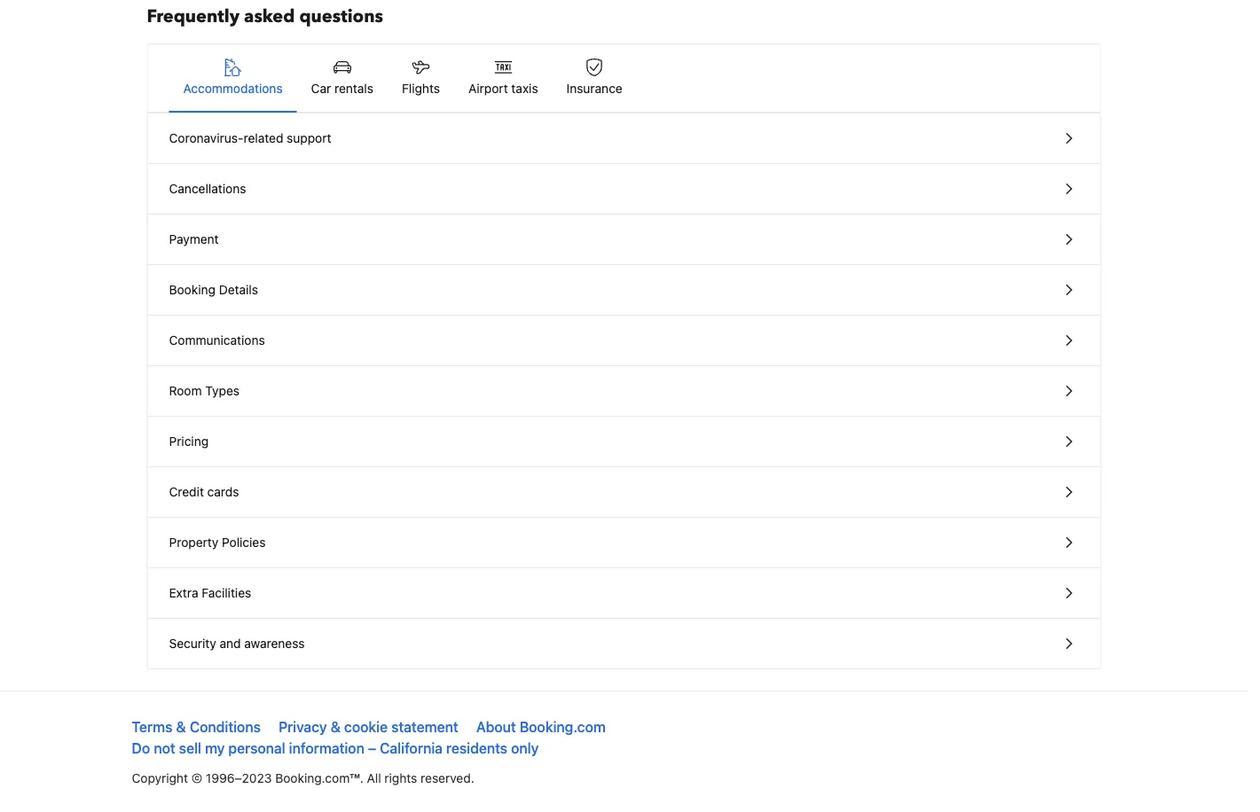 Task type: describe. For each thing, give the bounding box(es) containing it.
taxis
[[512, 81, 538, 96]]

room types
[[169, 384, 240, 399]]

–
[[368, 741, 376, 758]]

booking details
[[169, 283, 258, 297]]

insurance button
[[553, 44, 637, 112]]

facilities
[[202, 586, 251, 601]]

do
[[132, 741, 150, 758]]

security and awareness button
[[148, 620, 1101, 669]]

booking details button
[[148, 265, 1101, 316]]

security and awareness
[[169, 637, 305, 651]]

california
[[380, 741, 443, 758]]

asked
[[244, 4, 295, 29]]

about booking.com link
[[476, 719, 606, 736]]

flights
[[402, 81, 440, 96]]

only
[[511, 741, 539, 758]]

not
[[154, 741, 175, 758]]

room types button
[[148, 367, 1101, 417]]

related
[[244, 131, 283, 146]]

coronavirus-related support
[[169, 131, 332, 146]]

terms
[[132, 719, 173, 736]]

booking.com™.
[[275, 772, 364, 786]]

rights
[[385, 772, 417, 786]]

property
[[169, 536, 219, 550]]

airport taxis button
[[454, 44, 553, 112]]

communications
[[169, 333, 265, 348]]

statement
[[391, 719, 459, 736]]

about booking.com do not sell my personal information – california residents only
[[132, 719, 606, 758]]

types
[[205, 384, 240, 399]]

all
[[367, 772, 381, 786]]

privacy & cookie statement
[[279, 719, 459, 736]]

& for privacy
[[331, 719, 341, 736]]

booking.com
[[520, 719, 606, 736]]

details
[[219, 283, 258, 297]]

extra facilities
[[169, 586, 251, 601]]

©
[[191, 772, 202, 786]]

1996–2023
[[206, 772, 272, 786]]

property policies button
[[148, 518, 1101, 569]]

cancellations button
[[148, 164, 1101, 215]]

insurance
[[567, 81, 623, 96]]

personal
[[229, 741, 286, 758]]

pricing button
[[148, 417, 1101, 468]]

accommodations button
[[169, 44, 297, 112]]



Task type: locate. For each thing, give the bounding box(es) containing it.
coronavirus-
[[169, 131, 244, 146]]

conditions
[[190, 719, 261, 736]]

room
[[169, 384, 202, 399]]

car
[[311, 81, 331, 96]]

cancellations
[[169, 182, 246, 196]]

support
[[287, 131, 332, 146]]

cards
[[207, 485, 239, 500]]

tab list containing accommodations
[[148, 44, 1101, 114]]

frequently
[[147, 4, 240, 29]]

1 & from the left
[[176, 719, 186, 736]]

& up the do not sell my personal information – california residents only link
[[331, 719, 341, 736]]

sell
[[179, 741, 201, 758]]

extra facilities button
[[148, 569, 1101, 620]]

copyright
[[132, 772, 188, 786]]

privacy & cookie statement link
[[279, 719, 459, 736]]

property policies
[[169, 536, 266, 550]]

security
[[169, 637, 216, 651]]

residents
[[446, 741, 508, 758]]

& up sell
[[176, 719, 186, 736]]

2 & from the left
[[331, 719, 341, 736]]

my
[[205, 741, 225, 758]]

communications button
[[148, 316, 1101, 367]]

privacy
[[279, 719, 327, 736]]

&
[[176, 719, 186, 736], [331, 719, 341, 736]]

tab list
[[148, 44, 1101, 114]]

& for terms
[[176, 719, 186, 736]]

copyright © 1996–2023 booking.com™. all rights reserved.
[[132, 772, 475, 786]]

awareness
[[244, 637, 305, 651]]

credit
[[169, 485, 204, 500]]

about
[[476, 719, 516, 736]]

car rentals button
[[297, 44, 388, 112]]

payment
[[169, 232, 219, 247]]

credit cards
[[169, 485, 239, 500]]

1 horizontal spatial &
[[331, 719, 341, 736]]

flights button
[[388, 44, 454, 112]]

airport taxis
[[469, 81, 538, 96]]

credit cards button
[[148, 468, 1101, 518]]

information
[[289, 741, 365, 758]]

questions
[[299, 4, 383, 29]]

cookie
[[344, 719, 388, 736]]

pricing
[[169, 434, 209, 449]]

terms & conditions link
[[132, 719, 261, 736]]

payment button
[[148, 215, 1101, 265]]

rentals
[[335, 81, 374, 96]]

terms & conditions
[[132, 719, 261, 736]]

frequently asked questions
[[147, 4, 383, 29]]

reserved.
[[421, 772, 475, 786]]

accommodations
[[183, 81, 283, 96]]

extra
[[169, 586, 198, 601]]

booking
[[169, 283, 216, 297]]

and
[[220, 637, 241, 651]]

airport
[[469, 81, 508, 96]]

policies
[[222, 536, 266, 550]]

car rentals
[[311, 81, 374, 96]]

do not sell my personal information – california residents only link
[[132, 741, 539, 758]]

0 horizontal spatial &
[[176, 719, 186, 736]]

coronavirus-related support button
[[148, 114, 1101, 164]]



Task type: vqa. For each thing, say whether or not it's contained in the screenshot.
Booking.com online hotel reservations image
no



